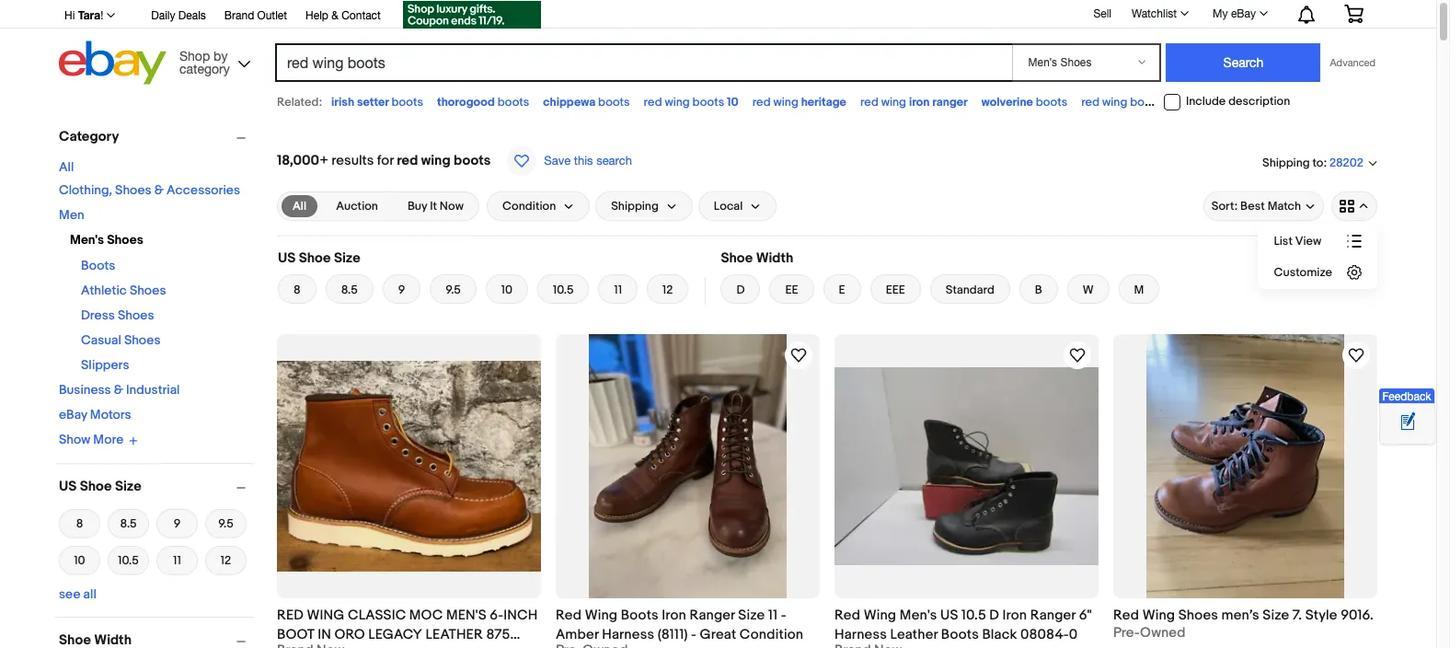 Task type: vqa. For each thing, say whether or not it's contained in the screenshot.
D
yes



Task type: locate. For each thing, give the bounding box(es) containing it.
1 horizontal spatial boots
[[621, 607, 659, 624]]

new
[[277, 645, 308, 648]]

1 ranger from the left
[[690, 607, 735, 624]]

feedback
[[1383, 391, 1432, 404]]

1 vertical spatial 10.5 link
[[108, 544, 149, 577]]

& inside business & industrial ebay motors
[[114, 382, 123, 398]]

red inside red wing boots iron ranger size 11  - amber harness (8111) - great condition
[[556, 607, 582, 624]]

slippers link
[[81, 357, 129, 373]]

red wing shoes men's size 7. style 9016. image
[[1147, 334, 1345, 598]]

1 horizontal spatial -
[[781, 607, 787, 624]]

shipping
[[1263, 155, 1310, 170], [611, 199, 659, 214]]

9.5 link down now
[[430, 274, 477, 304]]

08084-
[[1021, 626, 1069, 643]]

8.5 link down auction link
[[326, 274, 374, 304]]

1 vertical spatial &
[[154, 182, 164, 198]]

boots right chippewa at the top left of the page
[[598, 95, 630, 110]]

11 for the top 11 link
[[614, 283, 622, 297]]

show more button
[[59, 432, 138, 448]]

red left the heritage
[[753, 95, 771, 110]]

ebay
[[1232, 7, 1257, 20], [59, 407, 87, 423]]

0 horizontal spatial 11
[[173, 553, 181, 567]]

1 vertical spatial 9
[[398, 283, 405, 297]]

clothing,
[[59, 182, 112, 198]]

2 vertical spatial &
[[114, 382, 123, 398]]

10.5 down condition 'dropdown button'
[[553, 283, 574, 297]]

harness inside red wing men's us 10.5 d iron ranger 6" harness leather boots black 08084-0
[[835, 626, 887, 643]]

0 horizontal spatial 9
[[174, 516, 181, 531]]

wing left iron
[[882, 95, 907, 110]]

save this search
[[544, 154, 632, 168]]

11 link
[[599, 274, 638, 304], [156, 544, 198, 577]]

ranger inside red wing men's us 10.5 d iron ranger 6" harness leather boots black 08084-0
[[1031, 607, 1076, 624]]

men's up leather
[[900, 607, 938, 624]]

9 down buy it now link
[[398, 283, 405, 297]]

9 for 9 link to the bottom
[[174, 516, 181, 531]]

1 vertical spatial 10.5
[[118, 553, 139, 567]]

shipping button
[[596, 191, 693, 221]]

0 vertical spatial &
[[332, 9, 339, 22]]

shoes down dress shoes "link"
[[124, 332, 161, 348]]

boots
[[81, 258, 115, 273], [621, 607, 659, 624], [942, 626, 979, 643]]

& for contact
[[332, 9, 339, 22]]

leather
[[891, 626, 938, 643]]

0
[[1069, 626, 1078, 643]]

0 vertical spatial 9
[[1165, 95, 1172, 110]]

red wing classic moc men's 6-inch boot in oro legacy leather 875 new in box heading
[[277, 607, 538, 648]]

1 horizontal spatial ranger
[[1031, 607, 1076, 624]]

shipping inside 'shipping to : 28202'
[[1263, 155, 1310, 170]]

9 down us shoe size dropdown button
[[174, 516, 181, 531]]

1 horizontal spatial 11
[[614, 283, 622, 297]]

& right help
[[332, 9, 339, 22]]

list view
[[1274, 234, 1322, 249]]

all up clothing,
[[59, 159, 74, 175]]

boots inside red wing men's us 10.5 d iron ranger 6" harness leather boots black 08084-0
[[942, 626, 979, 643]]

boots up now
[[454, 152, 491, 169]]

men's
[[70, 232, 104, 248], [900, 607, 938, 624]]

1 iron from the left
[[662, 607, 687, 624]]

0 vertical spatial 10
[[727, 95, 739, 110]]

1 horizontal spatial iron
[[1003, 607, 1028, 624]]

ee
[[786, 283, 799, 297]]

0 horizontal spatial 9 link
[[156, 507, 198, 540]]

8.5
[[341, 283, 358, 297], [120, 516, 137, 531]]

1 vertical spatial men's
[[900, 607, 938, 624]]

men's up boots link
[[70, 232, 104, 248]]

1 vertical spatial 9.5
[[218, 516, 234, 531]]

2 vertical spatial boots
[[942, 626, 979, 643]]

red right wolverine boots
[[1082, 95, 1100, 110]]

1 horizontal spatial 10.5
[[553, 283, 574, 297]]

0 vertical spatial 8.5
[[341, 283, 358, 297]]

shoes
[[115, 182, 152, 198], [107, 232, 143, 248], [130, 283, 166, 298], [118, 307, 154, 323], [124, 332, 161, 348], [1179, 607, 1219, 624]]

10 down condition 'dropdown button'
[[502, 283, 513, 297]]

All selected text field
[[293, 198, 307, 214]]

1 horizontal spatial shipping
[[1263, 155, 1310, 170]]

8.5 down auction link
[[341, 283, 358, 297]]

harness left leather
[[835, 626, 887, 643]]

& up motors at the left of page
[[114, 382, 123, 398]]

10.5 down us shoe size dropdown button
[[118, 553, 139, 567]]

0 horizontal spatial wing
[[585, 607, 618, 624]]

wing for red wing heritage
[[774, 95, 799, 110]]

harness
[[602, 626, 655, 643], [835, 626, 887, 643]]

12 link
[[647, 274, 689, 304], [205, 544, 247, 577]]

1 horizontal spatial 12 link
[[647, 274, 689, 304]]

0 horizontal spatial 8.5 link
[[108, 507, 149, 540]]

1 horizontal spatial 12
[[663, 283, 673, 297]]

condition down save
[[503, 199, 556, 214]]

1 vertical spatial 12 link
[[205, 544, 247, 577]]

1 horizontal spatial 10.5 link
[[538, 274, 590, 304]]

0 horizontal spatial 8
[[76, 516, 83, 531]]

1 horizontal spatial 8.5
[[341, 283, 358, 297]]

boots inside main content
[[454, 152, 491, 169]]

wing
[[585, 607, 618, 624], [864, 607, 897, 624], [1143, 607, 1176, 624]]

wing right pre- on the bottom right of page
[[1143, 607, 1176, 624]]

red
[[644, 95, 662, 110], [753, 95, 771, 110], [861, 95, 879, 110], [1082, 95, 1100, 110], [397, 152, 418, 169]]

1 vertical spatial shipping
[[611, 199, 659, 214]]

red inside red wing men's us 10.5 d iron ranger 6" harness leather boots black 08084-0
[[835, 607, 861, 624]]

1 horizontal spatial condition
[[740, 626, 804, 643]]

ranger up 08084-
[[1031, 607, 1076, 624]]

0 horizontal spatial -
[[691, 626, 697, 643]]

0 horizontal spatial 9.5
[[218, 516, 234, 531]]

all link down the 18,000
[[282, 195, 318, 217]]

harness inside red wing boots iron ranger size 11  - amber harness (8111) - great condition
[[602, 626, 655, 643]]

1 vertical spatial 11
[[173, 553, 181, 567]]

1 vertical spatial 8.5
[[120, 516, 137, 531]]

outlet
[[257, 9, 287, 22]]

deals
[[178, 9, 206, 22]]

men's shoes
[[70, 232, 143, 248]]

ebay inside account navigation
[[1232, 7, 1257, 20]]

shoe down show more button
[[80, 477, 112, 495]]

best
[[1241, 199, 1265, 214]]

8 link up see all
[[59, 507, 100, 540]]

wing for red wing iron ranger
[[882, 95, 907, 110]]

shoe up d link
[[721, 249, 753, 267]]

boots right thorogood
[[498, 95, 530, 110]]

1 horizontal spatial all
[[293, 199, 307, 214]]

category button
[[59, 128, 254, 145]]

1 harness from the left
[[602, 626, 655, 643]]

1 vertical spatial 10 link
[[59, 544, 100, 577]]

boots right wolverine
[[1036, 95, 1068, 110]]

2 ranger from the left
[[1031, 607, 1076, 624]]

main content containing 18,000
[[270, 120, 1385, 648]]

0 vertical spatial men's
[[70, 232, 104, 248]]

boots inside red wing boots iron ranger size 11  - amber harness (8111) - great condition
[[621, 607, 659, 624]]

business & industrial link
[[59, 382, 180, 398]]

get the coupon image
[[403, 1, 541, 29]]

thorogood
[[437, 95, 495, 110]]

2 vertical spatial 10.5
[[962, 607, 987, 624]]

0 horizontal spatial red
[[556, 607, 582, 624]]

all
[[83, 586, 97, 602]]

wing for red wing boots 10
[[665, 95, 690, 110]]

size
[[334, 249, 361, 267], [115, 477, 141, 495], [739, 607, 765, 624], [1263, 607, 1290, 624]]

red right for
[[397, 152, 418, 169]]

watch red wing shoes men's size 7. style 9016. image
[[1346, 344, 1368, 366]]

all link up clothing,
[[59, 159, 74, 175]]

1 red from the left
[[556, 607, 582, 624]]

wolverine boots
[[982, 95, 1068, 110]]

iron
[[909, 95, 930, 110]]

red wing shoes men's size 7. style 9016. link
[[1114, 606, 1378, 625]]

all down the 18,000
[[293, 199, 307, 214]]

wing left danner
[[1103, 95, 1128, 110]]

9 link
[[383, 274, 421, 304], [156, 507, 198, 540]]

e
[[839, 283, 846, 297]]

boots right setter
[[392, 95, 423, 110]]

for
[[377, 152, 394, 169]]

10 link up see all
[[59, 544, 100, 577]]

10.5 for the topmost 10.5 link
[[553, 283, 574, 297]]

list view link
[[1260, 226, 1377, 257]]

9 left danner
[[1165, 95, 1172, 110]]

1 horizontal spatial men's
[[900, 607, 938, 624]]

boots
[[392, 95, 423, 110], [498, 95, 530, 110], [598, 95, 630, 110], [693, 95, 725, 110], [1036, 95, 1068, 110], [1131, 95, 1162, 110], [1226, 95, 1258, 110], [454, 152, 491, 169]]

1 horizontal spatial 10
[[502, 283, 513, 297]]

10 link down condition 'dropdown button'
[[486, 274, 528, 304]]

& inside help & contact link
[[332, 9, 339, 22]]

10.5 link down us shoe size dropdown button
[[108, 544, 149, 577]]

red wing classic moc men's 6-inch boot in oro legacy leather 875 new in box
[[277, 607, 538, 648]]

0 horizontal spatial us shoe size
[[59, 477, 141, 495]]

0 vertical spatial all link
[[59, 159, 74, 175]]

customize button
[[1260, 257, 1377, 288]]

9.5 down us shoe size dropdown button
[[218, 516, 234, 531]]

wing inside red wing boots iron ranger size 11  - amber harness (8111) - great condition
[[585, 607, 618, 624]]

7.
[[1293, 607, 1303, 624]]

wing inside main content
[[421, 152, 451, 169]]

8 down the all selected text box
[[294, 283, 301, 297]]

0 vertical spatial 12 link
[[647, 274, 689, 304]]

9 link down us shoe size dropdown button
[[156, 507, 198, 540]]

red wing classic moc men's 6-inch boot in oro legacy leather 875 new in box image
[[277, 361, 541, 571]]

1 vertical spatial 10
[[502, 283, 513, 297]]

1 vertical spatial 8
[[76, 516, 83, 531]]

size inside red wing shoes men's size 7. style 9016. pre-owned
[[1263, 607, 1290, 624]]

d down shoe width
[[737, 283, 745, 297]]

None submit
[[1167, 43, 1321, 82]]

3 wing from the left
[[1143, 607, 1176, 624]]

watchlist link
[[1122, 3, 1198, 25]]

red inside red wing shoes men's size 7. style 9016. pre-owned
[[1114, 607, 1140, 624]]

classic
[[348, 607, 406, 624]]

10.5 up black on the right bottom of page
[[962, 607, 987, 624]]

9.5 down now
[[446, 283, 461, 297]]

contact
[[342, 9, 381, 22]]

condition right great
[[740, 626, 804, 643]]

12 inside main content
[[663, 283, 673, 297]]

1 horizontal spatial 9.5 link
[[430, 274, 477, 304]]

&
[[332, 9, 339, 22], [154, 182, 164, 198], [114, 382, 123, 398]]

9 inside main content
[[398, 283, 405, 297]]

us shoe size down show more button
[[59, 477, 141, 495]]

iron
[[662, 607, 687, 624], [1003, 607, 1028, 624]]

none submit inside shop by category banner
[[1167, 43, 1321, 82]]

wing left the heritage
[[774, 95, 799, 110]]

athletic shoes link
[[81, 283, 166, 298]]

see
[[59, 586, 80, 602]]

d
[[737, 283, 745, 297], [990, 607, 1000, 624]]

10.5 for the leftmost 10.5 link
[[118, 553, 139, 567]]

!
[[100, 9, 103, 22]]

8.5 link down us shoe size dropdown button
[[108, 507, 149, 540]]

all link
[[59, 159, 74, 175], [282, 195, 318, 217]]

wing down search for anything text box
[[665, 95, 690, 110]]

0 horizontal spatial 9.5 link
[[205, 507, 247, 540]]

wing inside red wing men's us 10.5 d iron ranger 6" harness leather boots black 08084-0
[[864, 607, 897, 624]]

0 vertical spatial 10.5 link
[[538, 274, 590, 304]]

results
[[332, 152, 374, 169]]

0 horizontal spatial &
[[114, 382, 123, 398]]

red wing classic moc men's 6-inch boot in oro legacy leather 875 new in box link
[[277, 606, 541, 648]]

harness for boots
[[602, 626, 655, 643]]

daily deals link
[[151, 6, 206, 27]]

shoes right clothing,
[[115, 182, 152, 198]]

in
[[318, 626, 331, 643], [311, 645, 324, 648]]

shoe down the all selected text box
[[299, 249, 331, 267]]

ebay inside business & industrial ebay motors
[[59, 407, 87, 423]]

1 horizontal spatial all link
[[282, 195, 318, 217]]

0 vertical spatial ebay
[[1232, 7, 1257, 20]]

motors
[[90, 407, 131, 423]]

2 iron from the left
[[1003, 607, 1028, 624]]

red down search for anything text box
[[644, 95, 662, 110]]

leather
[[426, 626, 483, 643]]

clothing, shoes & accessories link
[[59, 182, 240, 198]]

1 horizontal spatial red
[[835, 607, 861, 624]]

9 link down buy
[[383, 274, 421, 304]]

0 vertical spatial d
[[737, 283, 745, 297]]

0 horizontal spatial all link
[[59, 159, 74, 175]]

0 vertical spatial 8
[[294, 283, 301, 297]]

2 harness from the left
[[835, 626, 887, 643]]

m
[[1135, 283, 1145, 297]]

men link
[[59, 207, 84, 223]]

shipping for shipping to : 28202
[[1263, 155, 1310, 170]]

buy it now link
[[397, 195, 475, 217]]

account navigation
[[54, 0, 1378, 31]]

include description
[[1187, 94, 1291, 109]]

& left accessories
[[154, 182, 164, 198]]

shipping inside "dropdown button"
[[611, 199, 659, 214]]

0 horizontal spatial iron
[[662, 607, 687, 624]]

8 link down the all selected text box
[[278, 274, 316, 304]]

0 horizontal spatial shoe
[[80, 477, 112, 495]]

ranger up great
[[690, 607, 735, 624]]

2 horizontal spatial red
[[1114, 607, 1140, 624]]

us shoe size down the all selected text box
[[278, 249, 361, 267]]

8
[[294, 283, 301, 297], [76, 516, 83, 531]]

2 red from the left
[[835, 607, 861, 624]]

0 horizontal spatial us
[[59, 477, 77, 495]]

ebay up show
[[59, 407, 87, 423]]

hi
[[64, 9, 75, 22]]

1 horizontal spatial harness
[[835, 626, 887, 643]]

1 horizontal spatial 9.5
[[446, 283, 461, 297]]

help & contact link
[[306, 6, 381, 27]]

1 horizontal spatial 8
[[294, 283, 301, 297]]

sort:
[[1212, 199, 1238, 214]]

1 vertical spatial d
[[990, 607, 1000, 624]]

shoes left men's
[[1179, 607, 1219, 624]]

in left box
[[311, 645, 324, 648]]

boots inside boots athletic shoes dress shoes casual shoes slippers
[[81, 258, 115, 273]]

0 vertical spatial all
[[59, 159, 74, 175]]

0 horizontal spatial boots
[[81, 258, 115, 273]]

red right the heritage
[[861, 95, 879, 110]]

1 horizontal spatial 9 link
[[383, 274, 421, 304]]

1 vertical spatial boots
[[621, 607, 659, 624]]

in down wing
[[318, 626, 331, 643]]

0 vertical spatial 9.5
[[446, 283, 461, 297]]

0 vertical spatial condition
[[503, 199, 556, 214]]

see all button
[[59, 586, 97, 602]]

10.5 link down condition 'dropdown button'
[[538, 274, 590, 304]]

9.5 link down us shoe size dropdown button
[[205, 507, 247, 540]]

10 down shop by category banner
[[727, 95, 739, 110]]

9 for the top 9 link
[[398, 283, 405, 297]]

boots left black on the right bottom of page
[[942, 626, 979, 643]]

d up black on the right bottom of page
[[990, 607, 1000, 624]]

2 horizontal spatial 11
[[769, 607, 778, 624]]

8 up see all
[[76, 516, 83, 531]]

boots up athletic
[[81, 258, 115, 273]]

main content
[[270, 120, 1385, 648]]

2 vertical spatial 10
[[74, 553, 85, 567]]

2 vertical spatial us
[[941, 607, 959, 624]]

local button
[[699, 191, 777, 221]]

wing up buy it now link
[[421, 152, 451, 169]]

2 wing from the left
[[864, 607, 897, 624]]

auction link
[[325, 195, 389, 217]]

b link
[[1020, 274, 1058, 304]]

red for red wing boots 9
[[1082, 95, 1100, 110]]

wing inside red wing shoes men's size 7. style 9016. pre-owned
[[1143, 607, 1176, 624]]

1 vertical spatial all
[[293, 199, 307, 214]]

iron up black on the right bottom of page
[[1003, 607, 1028, 624]]

2 horizontal spatial 9
[[1165, 95, 1172, 110]]

iron up (8111)
[[662, 607, 687, 624]]

0 horizontal spatial 12
[[221, 553, 231, 567]]

11 link down shipping "dropdown button"
[[599, 274, 638, 304]]

ebay right the my at the top
[[1232, 7, 1257, 20]]

us inside red wing men's us 10.5 d iron ranger 6" harness leather boots black 08084-0
[[941, 607, 959, 624]]

1 vertical spatial condition
[[740, 626, 804, 643]]

harness left (8111)
[[602, 626, 655, 643]]

thorogood boots
[[437, 95, 530, 110]]

wing up amber
[[585, 607, 618, 624]]

oro
[[335, 626, 365, 643]]

now
[[440, 199, 464, 214]]

1 horizontal spatial ebay
[[1232, 7, 1257, 20]]

2 horizontal spatial us
[[941, 607, 959, 624]]

1 wing from the left
[[585, 607, 618, 624]]

wing for boots
[[585, 607, 618, 624]]

0 horizontal spatial 8 link
[[59, 507, 100, 540]]

3 red from the left
[[1114, 607, 1140, 624]]

e link
[[823, 274, 861, 304]]

boots up (8111)
[[621, 607, 659, 624]]

10 up see all
[[74, 553, 85, 567]]

0 horizontal spatial 8.5
[[120, 516, 137, 531]]

0 horizontal spatial shipping
[[611, 199, 659, 214]]

0 vertical spatial us
[[278, 249, 296, 267]]

wing up leather
[[864, 607, 897, 624]]

shipping down search
[[611, 199, 659, 214]]

shipping left to
[[1263, 155, 1310, 170]]

wing
[[307, 607, 345, 624]]

wing for shoes
[[1143, 607, 1176, 624]]

red wing men's us 10.5 d iron ranger 6" harness leather boots black 08084-0 link
[[835, 606, 1099, 643]]

sell link
[[1086, 7, 1120, 20]]

0 horizontal spatial ranger
[[690, 607, 735, 624]]

8.5 down us shoe size dropdown button
[[120, 516, 137, 531]]

11 link down us shoe size dropdown button
[[156, 544, 198, 577]]



Task type: describe. For each thing, give the bounding box(es) containing it.
red for red wing boots iron ranger size 11  - amber harness (8111) - great condition
[[556, 607, 582, 624]]

casual
[[81, 332, 121, 348]]

iron inside red wing boots iron ranger size 11  - amber harness (8111) - great condition
[[662, 607, 687, 624]]

casual shoes link
[[81, 332, 161, 348]]

0 vertical spatial 8.5 link
[[326, 274, 374, 304]]

Search for anything text field
[[278, 45, 1009, 80]]

red wing boots 10
[[644, 95, 739, 110]]

1 horizontal spatial shoe
[[299, 249, 331, 267]]

red
[[277, 607, 304, 624]]

wing for men's
[[864, 607, 897, 624]]

red wing boots 9
[[1082, 95, 1172, 110]]

18,000
[[277, 152, 320, 169]]

irish setter boots
[[331, 95, 423, 110]]

8.5 for bottom 8.5 link
[[120, 516, 137, 531]]

red wing boots iron ranger size 11  - amber harness (8111) - great condition heading
[[556, 607, 804, 643]]

2 horizontal spatial 10
[[727, 95, 739, 110]]

wing for red wing boots 9
[[1103, 95, 1128, 110]]

shoes inside clothing, shoes & accessories men
[[115, 182, 152, 198]]

red wing shoes men's size 7. style 9016. heading
[[1114, 607, 1374, 624]]

us shoe size button
[[59, 477, 254, 495]]

more
[[93, 432, 124, 448]]

red for red wing heritage
[[753, 95, 771, 110]]

brand outlet
[[224, 9, 287, 22]]

standard link
[[930, 274, 1010, 304]]

tara
[[78, 8, 100, 22]]

boot
[[277, 626, 315, 643]]

0 horizontal spatial 10.5 link
[[108, 544, 149, 577]]

irish
[[331, 95, 354, 110]]

11 for 11 link to the left
[[173, 553, 181, 567]]

great
[[700, 626, 737, 643]]

w
[[1083, 283, 1094, 297]]

0 horizontal spatial 11 link
[[156, 544, 198, 577]]

us shoe size inside main content
[[278, 249, 361, 267]]

black
[[983, 626, 1018, 643]]

dress
[[81, 307, 115, 323]]

category
[[180, 61, 230, 76]]

my
[[1213, 7, 1228, 20]]

boots left danner
[[1131, 95, 1162, 110]]

2 horizontal spatial shoe
[[721, 249, 753, 267]]

sort: best match button
[[1204, 191, 1325, 221]]

0 horizontal spatial 12 link
[[205, 544, 247, 577]]

your shopping cart image
[[1344, 5, 1365, 23]]

shoes up boots link
[[107, 232, 143, 248]]

accessories
[[167, 182, 240, 198]]

search
[[597, 154, 632, 168]]

owned
[[1141, 624, 1186, 642]]

view
[[1296, 234, 1322, 249]]

0 vertical spatial -
[[781, 607, 787, 624]]

shop by category button
[[171, 41, 254, 81]]

show more
[[59, 432, 124, 448]]

1 vertical spatial 8.5 link
[[108, 507, 149, 540]]

red wing men's us 10.5 d iron ranger 6" harness leather boots black 08084-0 heading
[[835, 607, 1092, 643]]

watch red wing boots iron ranger size 11  - amber harness (8111) - great condition image
[[788, 344, 810, 366]]

clothing, shoes & accessories men
[[59, 182, 240, 223]]

show
[[59, 432, 90, 448]]

shop by category
[[180, 48, 230, 76]]

red for red wing iron ranger
[[861, 95, 879, 110]]

all inside main content
[[293, 199, 307, 214]]

:
[[1324, 155, 1327, 170]]

0 vertical spatial 9.5 link
[[430, 274, 477, 304]]

iron inside red wing men's us 10.5 d iron ranger 6" harness leather boots black 08084-0
[[1003, 607, 1028, 624]]

watch red wing men's us 10.5 d iron ranger 6" harness leather boots black 08084-0 image
[[1067, 344, 1089, 366]]

red for red wing men's us 10.5 d iron ranger 6" harness leather boots black 08084-0
[[835, 607, 861, 624]]

0 vertical spatial in
[[318, 626, 331, 643]]

list
[[1274, 234, 1293, 249]]

advanced
[[1331, 57, 1376, 68]]

description
[[1229, 94, 1291, 109]]

watchlist
[[1132, 7, 1177, 20]]

help
[[306, 9, 329, 22]]

(8111)
[[658, 626, 688, 643]]

danner boots
[[1186, 95, 1258, 110]]

1 vertical spatial -
[[691, 626, 697, 643]]

size inside red wing boots iron ranger size 11  - amber harness (8111) - great condition
[[739, 607, 765, 624]]

it
[[430, 199, 437, 214]]

0 horizontal spatial all
[[59, 159, 74, 175]]

chippewa
[[543, 95, 596, 110]]

d inside red wing men's us 10.5 d iron ranger 6" harness leather boots black 08084-0
[[990, 607, 1000, 624]]

1 vertical spatial 12
[[221, 553, 231, 567]]

standard
[[946, 283, 995, 297]]

eee link
[[870, 274, 921, 304]]

shoes down athletic shoes link
[[118, 307, 154, 323]]

ranger inside red wing boots iron ranger size 11  - amber harness (8111) - great condition
[[690, 607, 735, 624]]

business & industrial ebay motors
[[59, 382, 180, 423]]

1 horizontal spatial 10 link
[[486, 274, 528, 304]]

0 vertical spatial 11 link
[[599, 274, 638, 304]]

harness for men's
[[835, 626, 887, 643]]

ee link
[[770, 274, 814, 304]]

10.5 inside red wing men's us 10.5 d iron ranger 6" harness leather boots black 08084-0
[[962, 607, 987, 624]]

1 vertical spatial in
[[311, 645, 324, 648]]

condition button
[[487, 191, 590, 221]]

red wing boots iron ranger size 11  - amber harness (8111) - great condition image
[[589, 334, 787, 598]]

hi tara !
[[64, 8, 103, 22]]

& for industrial
[[114, 382, 123, 398]]

inch
[[504, 607, 538, 624]]

brand
[[224, 9, 254, 22]]

slippers
[[81, 357, 129, 373]]

match
[[1268, 199, 1302, 214]]

red for red wing boots 10
[[644, 95, 662, 110]]

1 vertical spatial all link
[[282, 195, 318, 217]]

11 inside red wing boots iron ranger size 11  - amber harness (8111) - great condition
[[769, 607, 778, 624]]

9.5 inside main content
[[446, 283, 461, 297]]

w link
[[1068, 274, 1110, 304]]

red wing men's us 10.5 d iron ranger 6" harness leather boots black 08084-0 image
[[835, 367, 1099, 565]]

red wing boots iron ranger size 11  - amber harness (8111) - great condition
[[556, 607, 804, 643]]

boots right danner
[[1226, 95, 1258, 110]]

shop by category banner
[[54, 0, 1378, 89]]

1 vertical spatial us
[[59, 477, 77, 495]]

sort: best match
[[1212, 199, 1302, 214]]

0 horizontal spatial 10
[[74, 553, 85, 567]]

d link
[[721, 274, 761, 304]]

6-
[[490, 607, 504, 624]]

condition inside red wing boots iron ranger size 11  - amber harness (8111) - great condition
[[740, 626, 804, 643]]

0 vertical spatial 9 link
[[383, 274, 421, 304]]

see all
[[59, 586, 97, 602]]

men's inside red wing men's us 10.5 d iron ranger 6" harness leather boots black 08084-0
[[900, 607, 938, 624]]

18,000 + results for red wing boots
[[277, 152, 491, 169]]

listing options selector. gallery view selected. image
[[1340, 199, 1370, 214]]

local
[[714, 199, 743, 214]]

condition inside 'dropdown button'
[[503, 199, 556, 214]]

save
[[544, 154, 571, 168]]

red wing shoes men's size 7. style 9016. pre-owned
[[1114, 607, 1374, 642]]

1 vertical spatial 8 link
[[59, 507, 100, 540]]

brand outlet link
[[224, 6, 287, 27]]

red wing men's us 10.5 d iron ranger 6" harness leather boots black 08084-0
[[835, 607, 1092, 643]]

industrial
[[126, 382, 180, 398]]

shoes up dress shoes "link"
[[130, 283, 166, 298]]

9016.
[[1341, 607, 1374, 624]]

boots link
[[81, 258, 115, 273]]

box
[[328, 645, 356, 648]]

1 horizontal spatial 8 link
[[278, 274, 316, 304]]

shipping for shipping
[[611, 199, 659, 214]]

28202
[[1330, 156, 1364, 171]]

red wing iron ranger
[[861, 95, 968, 110]]

auction
[[336, 199, 378, 214]]

8.5 for topmost 8.5 link
[[341, 283, 358, 297]]

boots down shop by category banner
[[693, 95, 725, 110]]

& inside clothing, shoes & accessories men
[[154, 182, 164, 198]]

0 horizontal spatial d
[[737, 283, 745, 297]]

1 horizontal spatial us
[[278, 249, 296, 267]]

setter
[[357, 95, 389, 110]]

shoes inside red wing shoes men's size 7. style 9016. pre-owned
[[1179, 607, 1219, 624]]

heritage
[[802, 95, 847, 110]]

related:
[[277, 95, 322, 110]]

daily
[[151, 9, 175, 22]]

1 vertical spatial 9 link
[[156, 507, 198, 540]]



